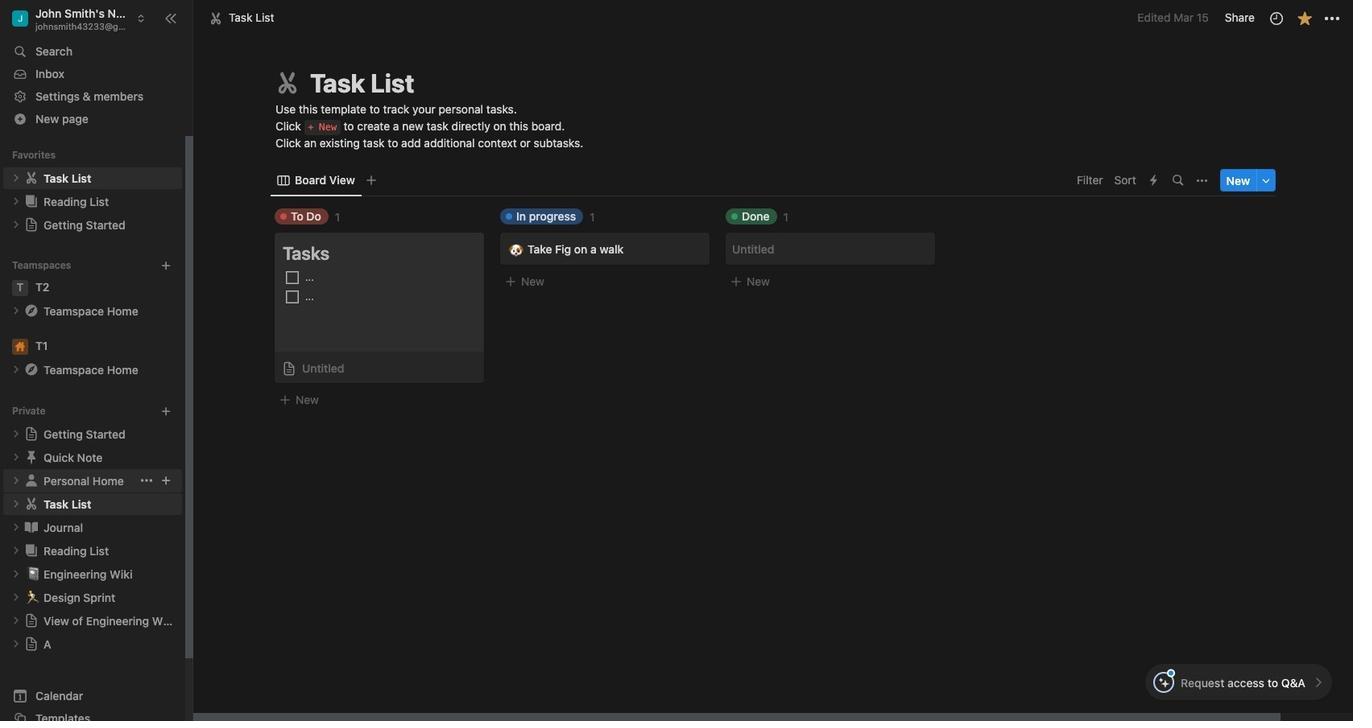 Task type: locate. For each thing, give the bounding box(es) containing it.
open image
[[11, 197, 21, 206], [11, 306, 21, 316], [11, 430, 21, 439], [11, 453, 21, 463], [11, 500, 21, 509], [11, 546, 21, 556], [11, 570, 21, 579], [11, 640, 21, 649]]

open image
[[11, 173, 21, 183], [11, 220, 21, 230], [11, 365, 21, 375], [11, 476, 21, 486], [11, 523, 21, 533], [11, 593, 21, 603], [11, 616, 21, 626]]

1 open image from the top
[[11, 173, 21, 183]]

5 open image from the top
[[11, 523, 21, 533]]

favorited image
[[1297, 10, 1313, 26]]

5 open image from the top
[[11, 500, 21, 509]]

tab list
[[271, 165, 1072, 197]]

close sidebar image
[[164, 12, 177, 25]]

new teamspace image
[[160, 260, 172, 271]]

🐶 image
[[509, 240, 524, 259]]

4 open image from the top
[[11, 453, 21, 463]]

change page icon image
[[273, 68, 302, 97], [23, 170, 39, 186], [23, 194, 39, 210], [24, 218, 39, 232], [23, 303, 39, 319], [23, 362, 39, 378], [24, 427, 39, 442], [23, 450, 39, 466], [23, 473, 39, 489], [23, 496, 39, 513], [23, 520, 39, 536], [23, 543, 39, 559], [24, 614, 39, 629], [24, 637, 39, 652]]

8 open image from the top
[[11, 640, 21, 649]]

tab
[[271, 169, 361, 192]]

add a page image
[[160, 406, 172, 417]]

📓 image
[[26, 565, 40, 583]]

t image
[[12, 280, 28, 296]]

2 open image from the top
[[11, 220, 21, 230]]



Task type: describe. For each thing, give the bounding box(es) containing it.
delete, duplicate, and more… image
[[141, 473, 152, 489]]

🏃 image
[[26, 588, 40, 607]]

create and view automations image
[[1150, 175, 1158, 186]]

add a page inside image
[[160, 473, 172, 489]]

updates image
[[1268, 10, 1284, 26]]

3 open image from the top
[[11, 430, 21, 439]]

7 open image from the top
[[11, 570, 21, 579]]

3 open image from the top
[[11, 365, 21, 375]]

7 open image from the top
[[11, 616, 21, 626]]

6 open image from the top
[[11, 546, 21, 556]]

2 open image from the top
[[11, 306, 21, 316]]

1 open image from the top
[[11, 197, 21, 206]]

6 open image from the top
[[11, 593, 21, 603]]

4 open image from the top
[[11, 476, 21, 486]]



Task type: vqa. For each thing, say whether or not it's contained in the screenshot.
2nd Open icon from the bottom
yes



